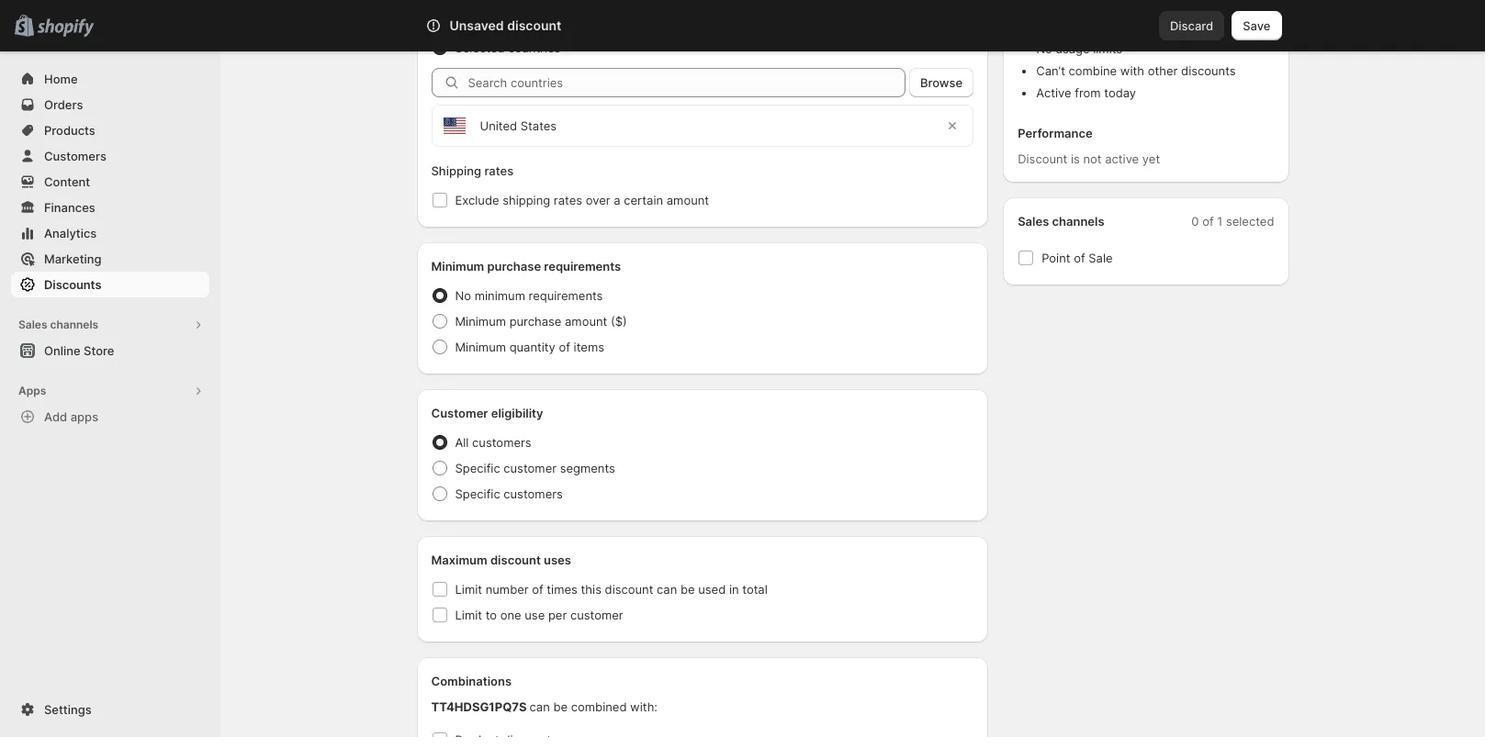 Task type: describe. For each thing, give the bounding box(es) containing it.
minimum for minimum purchase requirements
[[431, 259, 485, 274]]

this
[[581, 583, 602, 597]]

all countries
[[455, 15, 525, 29]]

performance
[[1018, 126, 1093, 141]]

marketing link
[[11, 246, 210, 272]]

over
[[586, 193, 611, 208]]

finances link
[[11, 195, 210, 221]]

0 horizontal spatial can
[[530, 700, 550, 715]]

0 horizontal spatial be
[[554, 700, 568, 715]]

1 horizontal spatial can
[[657, 583, 678, 597]]

specific customers
[[455, 487, 563, 502]]

home
[[44, 72, 78, 86]]

today
[[1105, 85, 1137, 100]]

customers link
[[11, 143, 210, 169]]

all for all countries
[[455, 15, 469, 29]]

times
[[547, 583, 578, 597]]

combined
[[571, 700, 627, 715]]

with
[[1121, 63, 1145, 78]]

requirements for minimum purchase requirements
[[544, 259, 621, 274]]

add
[[44, 410, 67, 425]]

united
[[480, 119, 518, 133]]

countries for selected countries
[[508, 40, 561, 55]]

maximum discount uses
[[431, 553, 572, 568]]

no usage limits can't combine with other discounts active from today
[[1037, 41, 1237, 100]]

($)
[[611, 314, 627, 329]]

sales channels inside button
[[18, 318, 98, 332]]

tt4hdsg1pq7s
[[431, 700, 527, 715]]

orders
[[44, 97, 83, 112]]

online store
[[44, 344, 114, 358]]

search button
[[476, 11, 1010, 40]]

eligibility
[[491, 406, 544, 421]]

content
[[44, 175, 90, 189]]

analytics
[[44, 226, 97, 241]]

of left times
[[532, 583, 544, 597]]

countries for all countries
[[472, 15, 525, 29]]

minimum purchase requirements
[[431, 259, 621, 274]]

store
[[84, 344, 114, 358]]

discount for unsaved
[[507, 17, 562, 33]]

1
[[1218, 214, 1223, 229]]

settings link
[[11, 698, 210, 723]]

0 vertical spatial rates
[[485, 164, 514, 178]]

sales channels button
[[11, 312, 210, 338]]

tt4hdsg1pq7s can be combined with:
[[431, 700, 658, 715]]

0 vertical spatial customer
[[504, 461, 557, 476]]

shipping rates
[[431, 164, 514, 178]]

online
[[44, 344, 81, 358]]

0 vertical spatial sales
[[1018, 214, 1050, 229]]

a
[[614, 193, 621, 208]]

marketing
[[44, 252, 102, 267]]

yet
[[1143, 152, 1161, 166]]

minimum for minimum quantity of items
[[455, 340, 506, 355]]

add apps button
[[11, 404, 210, 430]]

1 horizontal spatial be
[[681, 583, 695, 597]]

analytics link
[[11, 221, 210, 246]]

point of sale
[[1042, 251, 1113, 266]]

all customers
[[455, 436, 532, 450]]

products
[[44, 123, 95, 138]]

1 vertical spatial amount
[[565, 314, 608, 329]]

point
[[1042, 251, 1071, 266]]

online store button
[[0, 338, 221, 364]]

limits
[[1094, 41, 1123, 56]]

used
[[699, 583, 726, 597]]

sale
[[1089, 251, 1113, 266]]

content link
[[11, 169, 210, 195]]

1 horizontal spatial amount
[[667, 193, 709, 208]]

of left the sale
[[1074, 251, 1086, 266]]

add apps
[[44, 410, 98, 425]]

shipping
[[431, 164, 482, 178]]

items
[[574, 340, 605, 355]]

combine
[[1069, 63, 1118, 78]]

save
[[1244, 18, 1271, 33]]

with:
[[631, 700, 658, 715]]

limit for limit to one use per customer
[[455, 608, 482, 623]]

total
[[743, 583, 768, 597]]

apps
[[70, 410, 98, 425]]

specific for specific customer segments
[[455, 461, 501, 476]]

apps button
[[11, 379, 210, 404]]

certain
[[624, 193, 664, 208]]

no for no minimum requirements
[[455, 289, 471, 303]]

channels inside button
[[50, 318, 98, 332]]

selected
[[455, 40, 505, 55]]

minimum purchase amount ($)
[[455, 314, 627, 329]]



Task type: locate. For each thing, give the bounding box(es) containing it.
0 vertical spatial requirements
[[544, 259, 621, 274]]

customers down specific customer segments
[[504, 487, 563, 502]]

browse button
[[910, 68, 974, 97]]

1 vertical spatial no
[[455, 289, 471, 303]]

0 vertical spatial no
[[1037, 41, 1053, 56]]

sales inside button
[[18, 318, 47, 332]]

1 vertical spatial discount
[[491, 553, 541, 568]]

discount for maximum
[[491, 553, 541, 568]]

can left the used on the bottom of the page
[[657, 583, 678, 597]]

discount up number on the bottom left
[[491, 553, 541, 568]]

Search countries text field
[[468, 68, 906, 97]]

uses
[[544, 553, 572, 568]]

purchase for amount
[[510, 314, 562, 329]]

minimum quantity of items
[[455, 340, 605, 355]]

0
[[1192, 214, 1200, 229]]

no minimum requirements
[[455, 289, 603, 303]]

of left 1 at top
[[1203, 214, 1215, 229]]

minimum left quantity on the left top of page
[[455, 340, 506, 355]]

rates up exclude
[[485, 164, 514, 178]]

1 vertical spatial can
[[530, 700, 550, 715]]

customers for specific customers
[[504, 487, 563, 502]]

customer down this at the left of page
[[571, 608, 624, 623]]

no for no usage limits can't combine with other discounts active from today
[[1037, 41, 1053, 56]]

amount up items at the top
[[565, 314, 608, 329]]

to
[[486, 608, 497, 623]]

0 vertical spatial amount
[[667, 193, 709, 208]]

not
[[1084, 152, 1102, 166]]

0 vertical spatial channels
[[1053, 214, 1105, 229]]

no inside the no usage limits can't combine with other discounts active from today
[[1037, 41, 1053, 56]]

1 vertical spatial customers
[[504, 487, 563, 502]]

specific customer segments
[[455, 461, 616, 476]]

minimum for minimum purchase amount ($)
[[455, 314, 506, 329]]

is
[[1071, 152, 1081, 166]]

sales up 'online'
[[18, 318, 47, 332]]

2 specific from the top
[[455, 487, 501, 502]]

0 vertical spatial all
[[455, 15, 469, 29]]

limit down maximum
[[455, 583, 482, 597]]

discard
[[1171, 18, 1214, 33]]

1 vertical spatial all
[[455, 436, 469, 450]]

channels up online store
[[50, 318, 98, 332]]

0 horizontal spatial channels
[[50, 318, 98, 332]]

customer
[[504, 461, 557, 476], [571, 608, 624, 623]]

discounts link
[[11, 272, 210, 298]]

1 vertical spatial minimum
[[455, 314, 506, 329]]

from
[[1075, 85, 1102, 100]]

no left minimum
[[455, 289, 471, 303]]

active
[[1106, 152, 1140, 166]]

2 vertical spatial discount
[[605, 583, 654, 597]]

discount right this at the left of page
[[605, 583, 654, 597]]

all for all customers
[[455, 436, 469, 450]]

0 vertical spatial purchase
[[487, 259, 541, 274]]

minimum down minimum
[[455, 314, 506, 329]]

1 vertical spatial countries
[[508, 40, 561, 55]]

0 vertical spatial sales channels
[[1018, 214, 1105, 229]]

sales channels up point
[[1018, 214, 1105, 229]]

discount up selected countries
[[507, 17, 562, 33]]

use
[[525, 608, 545, 623]]

countries
[[472, 15, 525, 29], [508, 40, 561, 55]]

search
[[507, 18, 546, 33]]

channels
[[1053, 214, 1105, 229], [50, 318, 98, 332]]

can left combined
[[530, 700, 550, 715]]

orders link
[[11, 92, 210, 118]]

0 horizontal spatial rates
[[485, 164, 514, 178]]

0 vertical spatial be
[[681, 583, 695, 597]]

1 vertical spatial requirements
[[529, 289, 603, 303]]

active
[[1037, 85, 1072, 100]]

one
[[501, 608, 522, 623]]

amount
[[667, 193, 709, 208], [565, 314, 608, 329]]

discount
[[507, 17, 562, 33], [491, 553, 541, 568], [605, 583, 654, 597]]

2 all from the top
[[455, 436, 469, 450]]

all
[[455, 15, 469, 29], [455, 436, 469, 450]]

customer eligibility
[[431, 406, 544, 421]]

apps
[[18, 384, 46, 398]]

all up selected at the left
[[455, 15, 469, 29]]

0 vertical spatial countries
[[472, 15, 525, 29]]

states
[[521, 119, 557, 133]]

shipping
[[503, 193, 551, 208]]

1 vertical spatial customer
[[571, 608, 624, 623]]

1 vertical spatial be
[[554, 700, 568, 715]]

limit for limit number of times this discount can be used in total
[[455, 583, 482, 597]]

sales channels
[[1018, 214, 1105, 229], [18, 318, 98, 332]]

limit left to
[[455, 608, 482, 623]]

no
[[1037, 41, 1053, 56], [455, 289, 471, 303]]

specific for specific customers
[[455, 487, 501, 502]]

purchase up minimum
[[487, 259, 541, 274]]

0 vertical spatial discount
[[507, 17, 562, 33]]

sales channels up 'online'
[[18, 318, 98, 332]]

selected
[[1227, 214, 1275, 229]]

1 horizontal spatial no
[[1037, 41, 1053, 56]]

products link
[[11, 118, 210, 143]]

1 vertical spatial sales channels
[[18, 318, 98, 332]]

requirements up minimum purchase amount ($)
[[529, 289, 603, 303]]

1 vertical spatial channels
[[50, 318, 98, 332]]

customers
[[44, 149, 107, 164]]

countries down search
[[508, 40, 561, 55]]

settings
[[44, 703, 92, 718]]

can't
[[1037, 63, 1066, 78]]

minimum
[[431, 259, 485, 274], [455, 314, 506, 329], [455, 340, 506, 355]]

0 vertical spatial customers
[[472, 436, 532, 450]]

discard button
[[1160, 11, 1225, 40]]

purchase up quantity on the left top of page
[[510, 314, 562, 329]]

specific
[[455, 461, 501, 476], [455, 487, 501, 502]]

1 limit from the top
[[455, 583, 482, 597]]

1 horizontal spatial sales channels
[[1018, 214, 1105, 229]]

discount
[[1018, 152, 1068, 166]]

minimum
[[475, 289, 526, 303]]

customer
[[431, 406, 488, 421]]

of
[[1203, 214, 1215, 229], [1074, 251, 1086, 266], [559, 340, 571, 355], [532, 583, 544, 597]]

0 vertical spatial can
[[657, 583, 678, 597]]

limit to one use per customer
[[455, 608, 624, 623]]

0 vertical spatial specific
[[455, 461, 501, 476]]

unsaved
[[450, 17, 504, 33]]

1 vertical spatial specific
[[455, 487, 501, 502]]

combinations
[[431, 675, 512, 689]]

1 horizontal spatial customer
[[571, 608, 624, 623]]

all down customer
[[455, 436, 469, 450]]

purchase for requirements
[[487, 259, 541, 274]]

0 horizontal spatial sales channels
[[18, 318, 98, 332]]

united states
[[480, 119, 557, 133]]

1 horizontal spatial rates
[[554, 193, 583, 208]]

usage
[[1056, 41, 1090, 56]]

0 horizontal spatial sales
[[18, 318, 47, 332]]

countries up selected countries
[[472, 15, 525, 29]]

0 horizontal spatial amount
[[565, 314, 608, 329]]

in
[[730, 583, 739, 597]]

1 vertical spatial purchase
[[510, 314, 562, 329]]

1 all from the top
[[455, 15, 469, 29]]

be left the used on the bottom of the page
[[681, 583, 695, 597]]

save button
[[1233, 11, 1282, 40]]

discount is not active yet
[[1018, 152, 1161, 166]]

of left items at the top
[[559, 340, 571, 355]]

rates left over
[[554, 193, 583, 208]]

1 horizontal spatial channels
[[1053, 214, 1105, 229]]

quantity
[[510, 340, 556, 355]]

customer up specific customers in the bottom of the page
[[504, 461, 557, 476]]

customers for all customers
[[472, 436, 532, 450]]

segments
[[560, 461, 616, 476]]

browse
[[921, 75, 963, 90]]

1 specific from the top
[[455, 461, 501, 476]]

requirements
[[544, 259, 621, 274], [529, 289, 603, 303]]

2 vertical spatial minimum
[[455, 340, 506, 355]]

be left combined
[[554, 700, 568, 715]]

discounts
[[44, 278, 101, 292]]

1 vertical spatial rates
[[554, 193, 583, 208]]

0 of 1 selected
[[1192, 214, 1275, 229]]

1 vertical spatial sales
[[18, 318, 47, 332]]

0 horizontal spatial no
[[455, 289, 471, 303]]

1 horizontal spatial sales
[[1018, 214, 1050, 229]]

0 vertical spatial minimum
[[431, 259, 485, 274]]

1 vertical spatial limit
[[455, 608, 482, 623]]

other
[[1148, 63, 1179, 78]]

amount right certain
[[667, 193, 709, 208]]

channels up point of sale
[[1053, 214, 1105, 229]]

0 vertical spatial limit
[[455, 583, 482, 597]]

finances
[[44, 200, 95, 215]]

purchase
[[487, 259, 541, 274], [510, 314, 562, 329]]

sales up point
[[1018, 214, 1050, 229]]

rates
[[485, 164, 514, 178], [554, 193, 583, 208]]

0 horizontal spatial customer
[[504, 461, 557, 476]]

minimum up minimum
[[431, 259, 485, 274]]

shopify image
[[37, 19, 94, 37]]

2 limit from the top
[[455, 608, 482, 623]]

per
[[549, 608, 567, 623]]

unsaved discount
[[450, 17, 562, 33]]

no up "can't"
[[1037, 41, 1053, 56]]

customers down customer eligibility
[[472, 436, 532, 450]]

requirements for no minimum requirements
[[529, 289, 603, 303]]

selected countries
[[455, 40, 561, 55]]

requirements up no minimum requirements
[[544, 259, 621, 274]]



Task type: vqa. For each thing, say whether or not it's contained in the screenshot.
Sales channels inside button
yes



